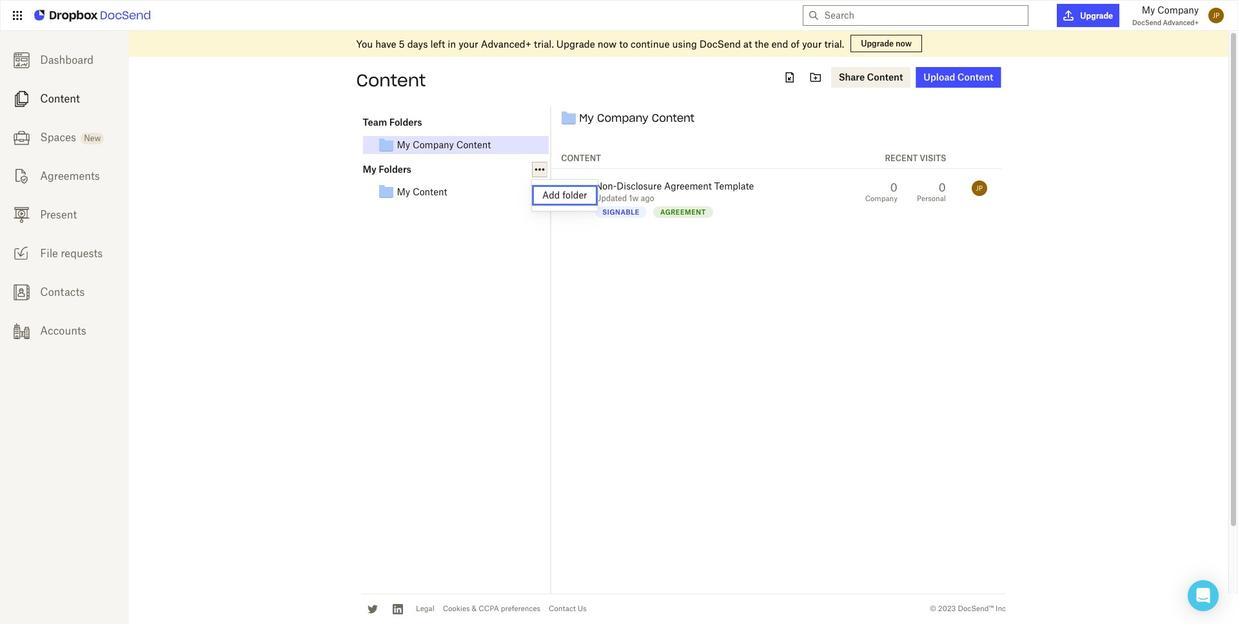 Task type: locate. For each thing, give the bounding box(es) containing it.
1 vertical spatial folders
[[379, 164, 411, 175]]

0 horizontal spatial advanced+
[[481, 38, 531, 49]]

advanced+
[[1163, 19, 1199, 26], [481, 38, 531, 49]]

0 down visits
[[939, 181, 946, 194]]

content
[[561, 153, 601, 163]]

sidebar accounts image
[[13, 323, 29, 339]]

0 inside the 0 personal
[[939, 181, 946, 194]]

0 horizontal spatial folder image
[[378, 137, 394, 153]]

1 horizontal spatial upgrade
[[861, 39, 894, 48]]

jp button
[[1205, 5, 1227, 26]]

0 horizontal spatial 0
[[890, 181, 898, 194]]

file requests link
[[0, 234, 129, 273]]

cookies & ccpa preferences
[[443, 605, 540, 614]]

company down the recent on the right
[[865, 194, 898, 203]]

accounts
[[40, 324, 86, 337]]

legal
[[416, 605, 434, 614]]

1 vertical spatial docsend
[[700, 38, 741, 49]]

advanced+ right in
[[481, 38, 531, 49]]

docsend™
[[958, 605, 994, 614]]

jp
[[1213, 12, 1220, 19], [976, 185, 983, 192]]

my folders tree
[[363, 161, 549, 201]]

share content button
[[831, 67, 911, 88]]

sidebar ndas image
[[13, 168, 29, 184]]

1 vertical spatial my company content
[[397, 139, 491, 150]]

using
[[672, 38, 697, 49]]

1 horizontal spatial advanced+
[[1163, 19, 1199, 26]]

0 inside 0 company
[[890, 181, 898, 194]]

1 vertical spatial jp
[[976, 185, 983, 192]]

contact
[[549, 605, 576, 614]]

accounts link
[[0, 311, 129, 350]]

0 vertical spatial advanced+
[[1163, 19, 1199, 26]]

0 company
[[865, 181, 898, 203]]

company up the content
[[597, 112, 649, 125]]

content inside tree item
[[456, 139, 491, 150]]

0 horizontal spatial now
[[598, 38, 617, 49]]

content link
[[0, 79, 129, 118]]

my right upgrade button
[[1142, 5, 1155, 15]]

my company content button
[[378, 137, 549, 153]]

trial.
[[534, 38, 554, 49], [824, 38, 844, 49]]

visits
[[920, 153, 946, 163]]

spaces new
[[40, 131, 101, 144]]

now
[[598, 38, 617, 49], [896, 39, 912, 48]]

0 down the recent on the right
[[890, 181, 898, 194]]

&
[[472, 605, 477, 614]]

file requests
[[40, 247, 103, 260]]

1 horizontal spatial docsend
[[1133, 19, 1162, 26]]

company
[[1158, 5, 1199, 15], [597, 112, 649, 125], [413, 139, 454, 150], [865, 194, 898, 203]]

advanced+ inside my company docsend advanced+
[[1163, 19, 1199, 26]]

content
[[356, 70, 426, 91], [867, 72, 903, 83], [958, 72, 994, 83], [40, 92, 80, 105], [652, 112, 695, 125], [456, 139, 491, 150], [413, 186, 447, 197]]

left
[[431, 38, 445, 49]]

2 horizontal spatial upgrade
[[1080, 11, 1113, 20]]

0 vertical spatial jp
[[1213, 12, 1220, 19]]

my down the team folders on the left top
[[397, 139, 410, 150]]

0 horizontal spatial trial.
[[534, 38, 554, 49]]

folder image down the team folders on the left top
[[378, 137, 394, 153]]

sidebar contacts image
[[13, 284, 29, 300]]

updated
[[595, 194, 627, 203]]

upgrade up share content
[[861, 39, 894, 48]]

my company content tree item
[[363, 136, 549, 154]]

advanced+ left jp dropdown button
[[1163, 19, 1199, 26]]

now left the to
[[598, 38, 617, 49]]

upgrade inside button
[[1080, 11, 1113, 20]]

0 vertical spatial folder image
[[561, 110, 577, 126]]

jp inside dropdown button
[[1213, 12, 1220, 19]]

0 horizontal spatial my company content
[[397, 139, 491, 150]]

non-disclosure agreement template link
[[595, 181, 754, 192]]

inc
[[996, 605, 1006, 614]]

have
[[375, 38, 396, 49]]

1 horizontal spatial your
[[802, 38, 822, 49]]

at
[[743, 38, 752, 49]]

jp right my company docsend advanced+
[[1213, 12, 1220, 19]]

the
[[755, 38, 769, 49]]

upgrade now link
[[851, 35, 922, 52]]

company up the my folders tree
[[413, 139, 454, 150]]

upgrade now
[[861, 39, 912, 48]]

folders
[[389, 117, 422, 128], [379, 164, 411, 175]]

upgrade right the upgrade image
[[1080, 11, 1113, 20]]

©
[[930, 605, 936, 614]]

upload content
[[924, 72, 994, 83]]

upgrade for upgrade now
[[861, 39, 894, 48]]

now down search text box
[[896, 39, 912, 48]]

0 horizontal spatial upgrade
[[556, 38, 595, 49]]

your
[[459, 38, 478, 49], [802, 38, 822, 49]]

1 vertical spatial folder image
[[378, 137, 394, 153]]

my inside tree item
[[397, 139, 410, 150]]

0 vertical spatial my company content
[[579, 112, 695, 125]]

folders right team
[[389, 117, 422, 128]]

folder image up the content
[[561, 110, 577, 126]]

your right of
[[802, 38, 822, 49]]

my up the content
[[579, 112, 594, 125]]

add
[[542, 190, 560, 201]]

0 vertical spatial folders
[[389, 117, 422, 128]]

my
[[1142, 5, 1155, 15], [579, 112, 594, 125], [397, 139, 410, 150], [363, 164, 376, 175], [397, 186, 410, 197]]

upgrade
[[1080, 11, 1113, 20], [556, 38, 595, 49], [861, 39, 894, 48]]

0 horizontal spatial jp
[[976, 185, 983, 192]]

company left jp dropdown button
[[1158, 5, 1199, 15]]

of
[[791, 38, 800, 49]]

dashboard
[[40, 54, 94, 66]]

1 horizontal spatial 0
[[939, 181, 946, 194]]

1 horizontal spatial trial.
[[824, 38, 844, 49]]

upload content button
[[916, 67, 1001, 88]]

recent visits
[[885, 153, 946, 163]]

0
[[890, 181, 898, 194], [939, 181, 946, 194]]

docsend right upgrade button
[[1133, 19, 1162, 26]]

docsend
[[1133, 19, 1162, 26], [700, 38, 741, 49]]

upgrade left the to
[[556, 38, 595, 49]]

0 personal
[[917, 181, 946, 203]]

folder image
[[561, 110, 577, 126], [378, 137, 394, 153]]

my content
[[397, 186, 447, 197]]

1 0 from the left
[[890, 181, 898, 194]]

in
[[448, 38, 456, 49]]

new
[[84, 133, 101, 143]]

1 horizontal spatial jp
[[1213, 12, 1220, 19]]

1 horizontal spatial my company content
[[579, 112, 695, 125]]

end
[[772, 38, 788, 49]]

2 0 from the left
[[939, 181, 946, 194]]

my company content
[[579, 112, 695, 125], [397, 139, 491, 150]]

jp right the 0 personal
[[976, 185, 983, 192]]

0 vertical spatial docsend
[[1133, 19, 1162, 26]]

docsend inside my company docsend advanced+
[[1133, 19, 1162, 26]]

my company content inside button
[[397, 139, 491, 150]]

1 horizontal spatial folder image
[[561, 110, 577, 126]]

your right in
[[459, 38, 478, 49]]

folders up folder icon at the left top of the page
[[379, 164, 411, 175]]

1 vertical spatial advanced+
[[481, 38, 531, 49]]

to
[[619, 38, 628, 49]]

0 horizontal spatial your
[[459, 38, 478, 49]]

content inside the my folders tree
[[413, 186, 447, 197]]

0 horizontal spatial docsend
[[700, 38, 741, 49]]

docsend left the 'at'
[[700, 38, 741, 49]]

Search text field
[[824, 6, 1023, 25]]

folders for team folders
[[389, 117, 422, 128]]



Task type: vqa. For each thing, say whether or not it's contained in the screenshot.
the leftmost 0
yes



Task type: describe. For each thing, give the bounding box(es) containing it.
present
[[40, 208, 77, 221]]

cookies & ccpa preferences link
[[443, 605, 540, 614]]

you have 5 days left in your advanced+ trial. upgrade now to continue using docsend at the end of your trial.
[[356, 38, 844, 49]]

0 for 0 company
[[890, 181, 898, 194]]

spaces
[[40, 131, 76, 144]]

company inside button
[[413, 139, 454, 150]]

jp inside member circle for james peterson image
[[976, 185, 983, 192]]

agreement
[[664, 181, 712, 192]]

sidebar present image
[[13, 207, 29, 223]]

days
[[407, 38, 428, 49]]

1 your from the left
[[459, 38, 478, 49]]

my folders
[[363, 164, 411, 175]]

agreements link
[[0, 157, 129, 195]]

ago
[[641, 194, 654, 203]]

recent
[[885, 153, 918, 163]]

agreement
[[660, 209, 706, 216]]

new folder. clicking this button will open the add folder dialog image
[[808, 70, 823, 85]]

my inside my company docsend advanced+
[[1142, 5, 1155, 15]]

2 your from the left
[[802, 38, 822, 49]]

© 2023 docsend™ inc
[[930, 605, 1006, 614]]

folder image inside my company content tree item
[[378, 137, 394, 153]]

disclosure
[[617, 181, 662, 192]]

share
[[839, 72, 865, 83]]

contact us
[[549, 605, 587, 614]]

my company docsend advanced+
[[1133, 5, 1199, 26]]

1 horizontal spatial now
[[896, 39, 912, 48]]

upgrade button
[[1057, 4, 1120, 27]]

upgrade image
[[1064, 10, 1074, 21]]

cookies
[[443, 605, 470, 614]]

template
[[714, 181, 754, 192]]

us
[[578, 605, 587, 614]]

team folders tree
[[363, 115, 549, 154]]

requests
[[61, 247, 103, 260]]

file
[[40, 247, 58, 260]]

folder image
[[378, 184, 394, 199]]

non-
[[595, 181, 617, 192]]

non-disclosure agreement template updated 1w ago
[[595, 181, 754, 203]]

my down team
[[363, 164, 376, 175]]

upload
[[924, 72, 955, 83]]

continue
[[631, 38, 670, 49]]

contact us link
[[549, 605, 587, 614]]

my right folder icon at the left top of the page
[[397, 186, 410, 197]]

0 for 0 personal
[[939, 181, 946, 194]]

company inside my company docsend advanced+
[[1158, 5, 1199, 15]]

team folders
[[363, 117, 422, 128]]

5
[[399, 38, 405, 49]]

sidebar spaces image
[[13, 129, 29, 146]]

present link
[[0, 195, 129, 234]]

my content button
[[378, 184, 549, 199]]

upgrade for upgrade
[[1080, 11, 1113, 20]]

member circle for james peterson image
[[972, 181, 987, 196]]

preferences
[[501, 605, 540, 614]]

signable
[[603, 209, 640, 216]]

1 trial. from the left
[[534, 38, 554, 49]]

team
[[363, 117, 387, 128]]

folder
[[562, 190, 587, 201]]

1w
[[629, 194, 639, 203]]

2 trial. from the left
[[824, 38, 844, 49]]

more image
[[532, 162, 547, 177]]

legal link
[[416, 605, 434, 614]]

request files image
[[782, 70, 798, 85]]

ccpa
[[479, 605, 499, 614]]

dashboard link
[[0, 41, 129, 79]]

folders for my folders
[[379, 164, 411, 175]]

contacts
[[40, 286, 85, 299]]

2023
[[938, 605, 956, 614]]

personal
[[917, 194, 946, 203]]

contacts link
[[0, 273, 129, 311]]

you
[[356, 38, 373, 49]]

receive image
[[13, 246, 29, 262]]

agreements
[[40, 170, 100, 183]]

sidebar dashboard image
[[13, 52, 29, 68]]

sidebar documents image
[[13, 91, 29, 107]]

add folder
[[542, 190, 587, 201]]

share content
[[839, 72, 903, 83]]



